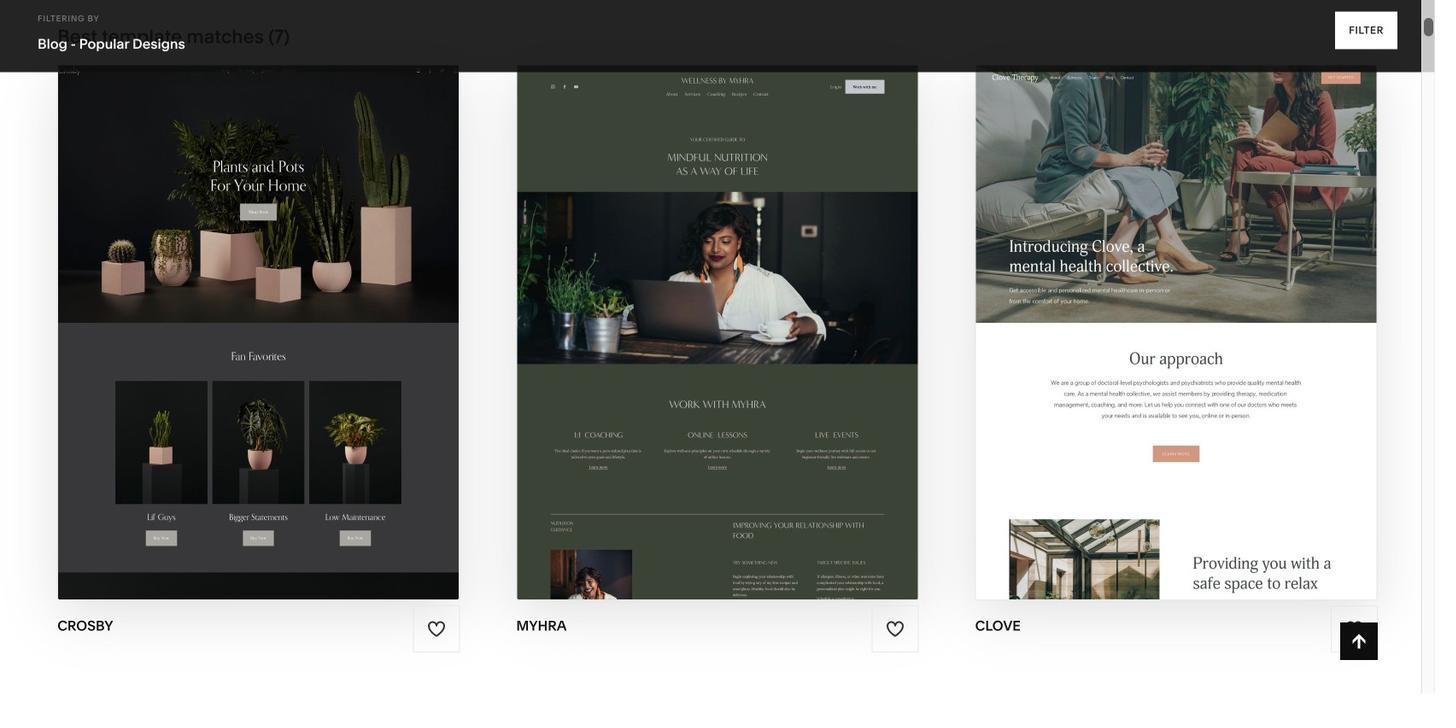 Task type: locate. For each thing, give the bounding box(es) containing it.
back to top image
[[1350, 633, 1369, 651]]

myhra image
[[517, 65, 919, 600]]

add crosby to your favorites list image
[[427, 620, 446, 639]]



Task type: describe. For each thing, give the bounding box(es) containing it.
crosby image
[[58, 65, 459, 600]]

clove image
[[977, 65, 1378, 600]]

add myhra to your favorites list image
[[886, 620, 905, 639]]

add clove to your favorites list image
[[1346, 620, 1364, 639]]



Task type: vqa. For each thing, say whether or not it's contained in the screenshot.
the Clove Image
yes



